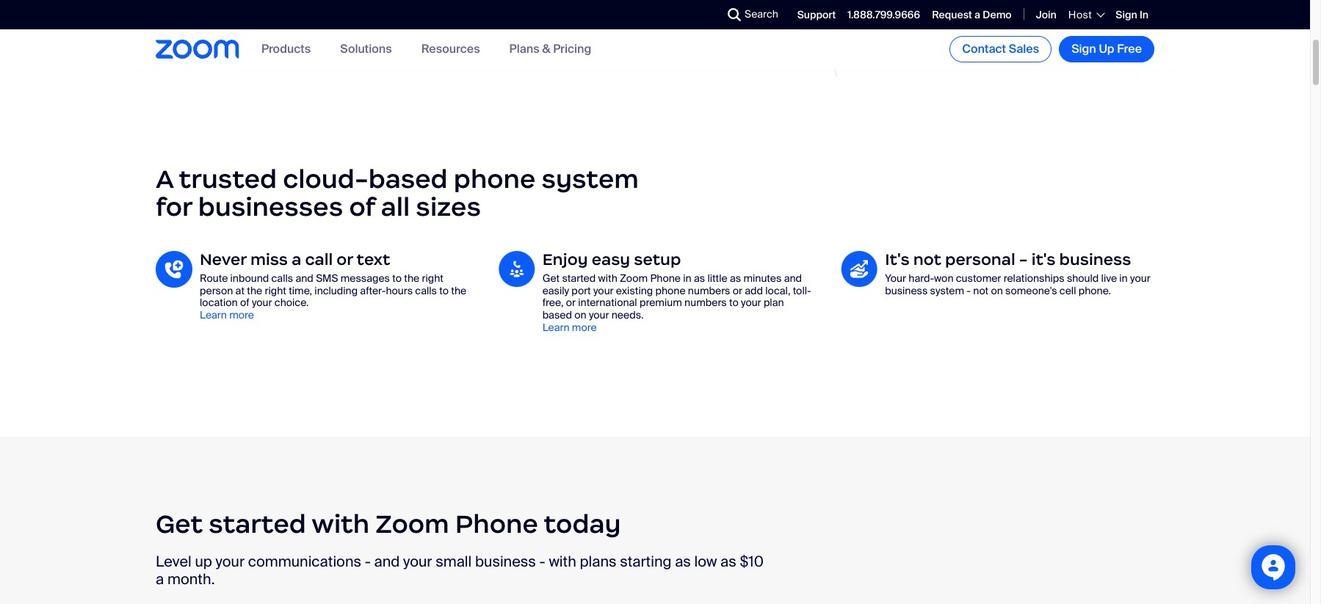 Task type: vqa. For each thing, say whether or not it's contained in the screenshot.
'location'
yes



Task type: describe. For each thing, give the bounding box(es) containing it.
started inside enjoy easy setup get started with zoom phone in as little as minutes and easily port your existing phone numbers or add local, toll- free, or international premium numbers to your plan based on your needs. learn more
[[562, 272, 596, 285]]

sms
[[316, 272, 338, 285]]

2 horizontal spatial business
[[1060, 250, 1131, 269]]

sizes
[[416, 191, 481, 224]]

2 horizontal spatial the
[[451, 284, 467, 297]]

little
[[708, 272, 728, 285]]

communications
[[248, 552, 361, 572]]

2 horizontal spatial a
[[975, 8, 981, 21]]

never
[[200, 250, 247, 269]]

on inside enjoy easy setup get started with zoom phone in as little as minutes and easily port your existing phone numbers or add local, toll- free, or international premium numbers to your plan based on your needs. learn more
[[575, 309, 587, 322]]

host
[[1069, 8, 1092, 21]]

hard-
[[909, 272, 934, 285]]

in inside enjoy easy setup get started with zoom phone in as little as minutes and easily port your existing phone numbers or add local, toll- free, or international premium numbers to your plan based on your needs. learn more
[[683, 272, 692, 285]]

inbound
[[230, 272, 269, 285]]

sign in
[[1116, 8, 1149, 21]]

system inside a trusted cloud-based phone system for businesses of all sizes
[[542, 163, 639, 195]]

&
[[542, 41, 551, 57]]

up
[[195, 552, 212, 572]]

text
[[357, 250, 390, 269]]

after-
[[360, 284, 386, 297]]

request a demo link
[[932, 8, 1012, 21]]

starting
[[620, 552, 672, 572]]

never miss a call or text image
[[156, 251, 192, 288]]

low
[[695, 552, 717, 572]]

and inside enjoy easy setup get started with zoom phone in as little as minutes and easily port your existing phone numbers or add local, toll- free, or international premium numbers to your plan based on your needs. learn more
[[784, 272, 802, 285]]

0 horizontal spatial the
[[247, 284, 262, 297]]

contact sales link
[[950, 36, 1052, 62]]

contact sales
[[962, 41, 1039, 57]]

with inside level up your communications - and your small business - with plans starting as low as $10 a month.
[[549, 552, 576, 572]]

phone inside a trusted cloud-based phone system for businesses of all sizes
[[454, 163, 536, 195]]

more inside enjoy easy setup get started with zoom phone in as little as minutes and easily port your existing phone numbers or add local, toll- free, or international premium numbers to your plan based on your needs. learn more
[[572, 321, 597, 334]]

contact
[[962, 41, 1006, 57]]

1 horizontal spatial right
[[422, 272, 443, 285]]

it's not personal - it's business image
[[841, 251, 878, 287]]

customer
[[956, 272, 1001, 285]]

- down get started with zoom phone today at bottom
[[365, 552, 371, 572]]

products button
[[261, 41, 311, 57]]

and inside level up your communications - and your small business - with plans starting as low as $10 a month.
[[374, 552, 400, 572]]

2 horizontal spatial or
[[733, 284, 743, 297]]

- down the today at the left bottom
[[540, 552, 545, 572]]

miss
[[250, 250, 288, 269]]

learn inside enjoy easy setup get started with zoom phone in as little as minutes and easily port your existing phone numbers or add local, toll- free, or international premium numbers to your plan based on your needs. learn more
[[543, 321, 570, 334]]

numbers left the "add"
[[688, 284, 730, 297]]

join
[[1036, 8, 1057, 21]]

host button
[[1069, 8, 1104, 21]]

0 horizontal spatial not
[[914, 250, 942, 269]]

with inside enjoy easy setup get started with zoom phone in as little as minutes and easily port your existing phone numbers or add local, toll- free, or international premium numbers to your plan based on your needs. learn more
[[598, 272, 618, 285]]

of inside a trusted cloud-based phone system for businesses of all sizes
[[349, 191, 375, 224]]

location
[[200, 296, 238, 310]]

a inside level up your communications - and your small business - with plans starting as low as $10 a month.
[[156, 570, 164, 589]]

1 horizontal spatial or
[[566, 296, 576, 310]]

including
[[315, 284, 358, 297]]

1 vertical spatial get
[[156, 508, 203, 540]]

phone.
[[1079, 284, 1111, 297]]

1.888.799.9666 link
[[848, 8, 920, 21]]

call
[[305, 250, 333, 269]]

sign up free link
[[1059, 36, 1155, 62]]

time,
[[289, 284, 312, 297]]

easy
[[592, 250, 630, 269]]

trusted
[[179, 163, 277, 195]]

set up your own small business phone system image
[[670, 0, 1155, 48]]

existing
[[616, 284, 653, 297]]

1 vertical spatial started
[[209, 508, 306, 540]]

search
[[745, 7, 778, 21]]

demo
[[983, 8, 1012, 21]]

messages
[[341, 272, 390, 285]]

or inside never miss a call or text route inbound calls and sms messages to the right person at the right time, including after-hours calls to the location of your choice. learn more
[[337, 250, 353, 269]]

relationships
[[1004, 272, 1065, 285]]

1 horizontal spatial the
[[404, 272, 420, 285]]

choice.
[[275, 296, 309, 310]]

won
[[934, 272, 954, 285]]

businesses
[[198, 191, 343, 224]]

toll-
[[793, 284, 811, 297]]

personal
[[945, 250, 1016, 269]]

level
[[156, 552, 191, 572]]

enjoy easy setup image
[[498, 251, 535, 287]]

0 horizontal spatial to
[[392, 272, 402, 285]]

as left the little
[[694, 272, 705, 285]]

sign for sign up free
[[1072, 41, 1096, 57]]

your right 'up'
[[216, 552, 245, 572]]

and inside never miss a call or text route inbound calls and sms messages to the right person at the right time, including after-hours calls to the location of your choice. learn more
[[296, 272, 313, 285]]

should
[[1067, 272, 1099, 285]]

local,
[[766, 284, 791, 297]]

get started with zoom phone today
[[156, 508, 621, 540]]

get inside enjoy easy setup get started with zoom phone in as little as minutes and easily port your existing phone numbers or add local, toll- free, or international premium numbers to your plan based on your needs. learn more
[[543, 272, 560, 285]]

1 vertical spatial not
[[973, 284, 989, 297]]

your
[[885, 272, 906, 285]]

enjoy
[[543, 250, 588, 269]]

sign up free
[[1072, 41, 1142, 57]]

1 horizontal spatial business
[[885, 284, 928, 297]]

phone inside enjoy easy setup get started with zoom phone in as little as minutes and easily port your existing phone numbers or add local, toll- free, or international premium numbers to your plan based on your needs. learn more
[[656, 284, 686, 297]]

easily
[[543, 284, 569, 297]]

minutes
[[744, 272, 782, 285]]

support link
[[798, 8, 836, 21]]

plan
[[764, 296, 784, 310]]

premium
[[640, 296, 682, 310]]

port
[[572, 284, 591, 297]]

learn more link for never
[[200, 309, 254, 322]]

plans & pricing
[[509, 41, 591, 57]]

request a demo
[[932, 8, 1012, 21]]

it's
[[1032, 250, 1056, 269]]

at
[[235, 284, 245, 297]]

plans
[[509, 41, 540, 57]]

sales
[[1009, 41, 1039, 57]]

plans
[[580, 552, 617, 572]]



Task type: locate. For each thing, give the bounding box(es) containing it.
learn down free,
[[543, 321, 570, 334]]

1 horizontal spatial with
[[549, 552, 576, 572]]

0 horizontal spatial or
[[337, 250, 353, 269]]

support
[[798, 8, 836, 21]]

business inside level up your communications - and your small business - with plans starting as low as $10 a month.
[[475, 552, 536, 572]]

small
[[436, 552, 472, 572]]

0 horizontal spatial zoom
[[376, 508, 449, 540]]

business right small
[[475, 552, 536, 572]]

someone's
[[1006, 284, 1057, 297]]

0 vertical spatial get
[[543, 272, 560, 285]]

0 horizontal spatial right
[[265, 284, 286, 297]]

international
[[578, 296, 637, 310]]

0 horizontal spatial system
[[542, 163, 639, 195]]

solutions
[[340, 41, 392, 57]]

on
[[991, 284, 1003, 297], [575, 309, 587, 322]]

0 horizontal spatial learn
[[200, 309, 227, 322]]

1 vertical spatial of
[[240, 296, 249, 310]]

more down at
[[229, 309, 254, 322]]

1 horizontal spatial calls
[[415, 284, 437, 297]]

your right live at the top of the page
[[1130, 272, 1151, 285]]

started up communications
[[209, 508, 306, 540]]

phone
[[454, 163, 536, 195], [656, 284, 686, 297]]

0 vertical spatial business
[[1060, 250, 1131, 269]]

numbers down the little
[[685, 296, 727, 310]]

based
[[369, 163, 448, 195], [543, 309, 572, 322]]

1 in from the left
[[683, 272, 692, 285]]

a left month.
[[156, 570, 164, 589]]

calls down miss
[[271, 272, 293, 285]]

on inside it's not personal - it's business your hard-won customer relationships should live in your business system - not on someone's cell phone.
[[991, 284, 1003, 297]]

or right free,
[[566, 296, 576, 310]]

1 horizontal spatial in
[[1120, 272, 1128, 285]]

the
[[404, 272, 420, 285], [247, 284, 262, 297], [451, 284, 467, 297]]

1 horizontal spatial zoom
[[620, 272, 648, 285]]

as left low
[[675, 552, 691, 572]]

0 horizontal spatial more
[[229, 309, 254, 322]]

enjoy easy setup get started with zoom phone in as little as minutes and easily port your existing phone numbers or add local, toll- free, or international premium numbers to your plan based on your needs. learn more
[[543, 250, 811, 334]]

based inside enjoy easy setup get started with zoom phone in as little as minutes and easily port your existing phone numbers or add local, toll- free, or international premium numbers to your plan based on your needs. learn more
[[543, 309, 572, 322]]

more inside never miss a call or text route inbound calls and sms messages to the right person at the right time, including after-hours calls to the location of your choice. learn more
[[229, 309, 254, 322]]

not down personal
[[973, 284, 989, 297]]

as
[[694, 272, 705, 285], [730, 272, 741, 285], [675, 552, 691, 572], [721, 552, 737, 572]]

1 horizontal spatial a
[[292, 250, 301, 269]]

1 horizontal spatial not
[[973, 284, 989, 297]]

1 horizontal spatial learn
[[543, 321, 570, 334]]

in
[[683, 272, 692, 285], [1120, 272, 1128, 285]]

0 horizontal spatial in
[[683, 272, 692, 285]]

and down get started with zoom phone today at bottom
[[374, 552, 400, 572]]

get down enjoy
[[543, 272, 560, 285]]

free
[[1117, 41, 1142, 57]]

2 vertical spatial business
[[475, 552, 536, 572]]

on down port
[[575, 309, 587, 322]]

person
[[200, 284, 233, 297]]

0 vertical spatial started
[[562, 272, 596, 285]]

sign left up
[[1072, 41, 1096, 57]]

with left plans
[[549, 552, 576, 572]]

as right the little
[[730, 272, 741, 285]]

2 in from the left
[[1120, 272, 1128, 285]]

more down international
[[572, 321, 597, 334]]

1 horizontal spatial based
[[543, 309, 572, 322]]

1 horizontal spatial to
[[439, 284, 449, 297]]

to
[[392, 272, 402, 285], [439, 284, 449, 297], [729, 296, 739, 310]]

your inside never miss a call or text route inbound calls and sms messages to the right person at the right time, including after-hours calls to the location of your choice. learn more
[[252, 296, 272, 310]]

join link
[[1036, 8, 1057, 21]]

or up sms on the top left
[[337, 250, 353, 269]]

1 vertical spatial based
[[543, 309, 572, 322]]

cell
[[1060, 284, 1076, 297]]

your right port
[[593, 284, 614, 297]]

0 horizontal spatial get
[[156, 508, 203, 540]]

as right low
[[721, 552, 737, 572]]

or
[[337, 250, 353, 269], [733, 284, 743, 297], [566, 296, 576, 310]]

in left the little
[[683, 272, 692, 285]]

2 horizontal spatial with
[[598, 272, 618, 285]]

setup
[[634, 250, 681, 269]]

calls
[[271, 272, 293, 285], [415, 284, 437, 297]]

more
[[229, 309, 254, 322], [572, 321, 597, 334]]

learn more link down free,
[[543, 321, 597, 334]]

never miss a call or text route inbound calls and sms messages to the right person at the right time, including after-hours calls to the location of your choice. learn more
[[200, 250, 467, 322]]

get
[[543, 272, 560, 285], [156, 508, 203, 540]]

learn down person
[[200, 309, 227, 322]]

a
[[975, 8, 981, 21], [292, 250, 301, 269], [156, 570, 164, 589]]

up
[[1099, 41, 1115, 57]]

a inside never miss a call or text route inbound calls and sms messages to the right person at the right time, including after-hours calls to the location of your choice. learn more
[[292, 250, 301, 269]]

zoom logo image
[[156, 40, 239, 59]]

$10
[[740, 552, 764, 572]]

a
[[156, 163, 173, 195]]

1 horizontal spatial sign
[[1116, 8, 1138, 21]]

today
[[544, 508, 621, 540]]

sign
[[1116, 8, 1138, 21], [1072, 41, 1096, 57]]

cloud-
[[283, 163, 369, 195]]

started down enjoy
[[562, 272, 596, 285]]

or left the "add"
[[733, 284, 743, 297]]

1 vertical spatial phone
[[455, 508, 538, 540]]

in right live at the top of the page
[[1120, 272, 1128, 285]]

with
[[598, 272, 618, 285], [312, 508, 370, 540], [549, 552, 576, 572]]

solutions button
[[340, 41, 392, 57]]

1 horizontal spatial on
[[991, 284, 1003, 297]]

the right after-
[[404, 272, 420, 285]]

in inside it's not personal - it's business your hard-won customer relationships should live in your business system - not on someone's cell phone.
[[1120, 272, 1128, 285]]

1 horizontal spatial started
[[562, 272, 596, 285]]

sign for sign in
[[1116, 8, 1138, 21]]

get up the level
[[156, 508, 203, 540]]

and left sms on the top left
[[296, 272, 313, 285]]

phone up small
[[455, 508, 538, 540]]

0 vertical spatial based
[[369, 163, 448, 195]]

0 horizontal spatial business
[[475, 552, 536, 572]]

1 horizontal spatial and
[[374, 552, 400, 572]]

1.888.799.9666
[[848, 8, 920, 21]]

zoom down easy
[[620, 272, 648, 285]]

all
[[381, 191, 410, 224]]

sign inside sign up free link
[[1072, 41, 1096, 57]]

calls right hours
[[415, 284, 437, 297]]

0 horizontal spatial calls
[[271, 272, 293, 285]]

1 horizontal spatial get
[[543, 272, 560, 285]]

0 horizontal spatial of
[[240, 296, 249, 310]]

0 horizontal spatial on
[[575, 309, 587, 322]]

0 vertical spatial not
[[914, 250, 942, 269]]

1 vertical spatial with
[[312, 508, 370, 540]]

1 horizontal spatial phone
[[650, 272, 681, 285]]

of
[[349, 191, 375, 224], [240, 296, 249, 310]]

zoom up small
[[376, 508, 449, 540]]

phone
[[650, 272, 681, 285], [455, 508, 538, 540]]

based inside a trusted cloud-based phone system for businesses of all sizes
[[369, 163, 448, 195]]

not
[[914, 250, 942, 269], [973, 284, 989, 297]]

and
[[296, 272, 313, 285], [784, 272, 802, 285], [374, 552, 400, 572]]

add
[[745, 284, 763, 297]]

learn more link for enjoy
[[543, 321, 597, 334]]

0 horizontal spatial a
[[156, 570, 164, 589]]

2 horizontal spatial and
[[784, 272, 802, 285]]

started
[[562, 272, 596, 285], [209, 508, 306, 540]]

2 vertical spatial a
[[156, 570, 164, 589]]

of down inbound
[[240, 296, 249, 310]]

- left it's
[[1019, 250, 1028, 269]]

plans & pricing link
[[509, 41, 591, 57]]

0 horizontal spatial based
[[369, 163, 448, 195]]

0 horizontal spatial phone
[[455, 508, 538, 540]]

1 horizontal spatial more
[[572, 321, 597, 334]]

to left the "add"
[[729, 296, 739, 310]]

business
[[1060, 250, 1131, 269], [885, 284, 928, 297], [475, 552, 536, 572]]

0 horizontal spatial and
[[296, 272, 313, 285]]

1 vertical spatial on
[[575, 309, 587, 322]]

your inside it's not personal - it's business your hard-won customer relationships should live in your business system - not on someone's cell phone.
[[1130, 272, 1151, 285]]

to right after-
[[392, 272, 402, 285]]

pricing
[[553, 41, 591, 57]]

with up communications
[[312, 508, 370, 540]]

learn more link down person
[[200, 309, 254, 322]]

your right at
[[252, 296, 272, 310]]

0 horizontal spatial sign
[[1072, 41, 1096, 57]]

your left needs.
[[589, 309, 609, 322]]

0 horizontal spatial learn more link
[[200, 309, 254, 322]]

1 vertical spatial phone
[[656, 284, 686, 297]]

sign in link
[[1116, 8, 1149, 21]]

1 vertical spatial system
[[930, 284, 964, 297]]

0 vertical spatial sign
[[1116, 8, 1138, 21]]

to inside enjoy easy setup get started with zoom phone in as little as minutes and easily port your existing phone numbers or add local, toll- free, or international premium numbers to your plan based on your needs. learn more
[[729, 296, 739, 310]]

zoom inside enjoy easy setup get started with zoom phone in as little as minutes and easily port your existing phone numbers or add local, toll- free, or international premium numbers to your plan based on your needs. learn more
[[620, 272, 648, 285]]

1 horizontal spatial learn more link
[[543, 321, 597, 334]]

free,
[[543, 296, 564, 310]]

system inside it's not personal - it's business your hard-won customer relationships should live in your business system - not on someone's cell phone.
[[930, 284, 964, 297]]

1 horizontal spatial of
[[349, 191, 375, 224]]

0 vertical spatial system
[[542, 163, 639, 195]]

not up "hard-"
[[914, 250, 942, 269]]

products
[[261, 41, 311, 57]]

right left time,
[[265, 284, 286, 297]]

- right won
[[967, 284, 971, 297]]

a left call
[[292, 250, 301, 269]]

month.
[[167, 570, 215, 589]]

hours
[[386, 284, 413, 297]]

of inside never miss a call or text route inbound calls and sms messages to the right person at the right time, including after-hours calls to the location of your choice. learn more
[[240, 296, 249, 310]]

the right at
[[247, 284, 262, 297]]

1 vertical spatial a
[[292, 250, 301, 269]]

-
[[1019, 250, 1028, 269], [967, 284, 971, 297], [365, 552, 371, 572], [540, 552, 545, 572]]

2 horizontal spatial to
[[729, 296, 739, 310]]

0 vertical spatial with
[[598, 272, 618, 285]]

your
[[1130, 272, 1151, 285], [593, 284, 614, 297], [252, 296, 272, 310], [741, 296, 761, 310], [589, 309, 609, 322], [216, 552, 245, 572], [403, 552, 432, 572]]

your left "plan"
[[741, 296, 761, 310]]

1 horizontal spatial system
[[930, 284, 964, 297]]

0 vertical spatial phone
[[454, 163, 536, 195]]

0 vertical spatial zoom
[[620, 272, 648, 285]]

route
[[200, 272, 228, 285]]

for
[[156, 191, 192, 224]]

it's
[[885, 250, 910, 269]]

your left small
[[403, 552, 432, 572]]

0 horizontal spatial phone
[[454, 163, 536, 195]]

request
[[932, 8, 972, 21]]

business down it's
[[885, 284, 928, 297]]

phone inside enjoy easy setup get started with zoom phone in as little as minutes and easily port your existing phone numbers or add local, toll- free, or international premium numbers to your plan based on your needs. learn more
[[650, 272, 681, 285]]

live
[[1101, 272, 1117, 285]]

search image
[[728, 8, 741, 21], [728, 8, 741, 21]]

1 vertical spatial business
[[885, 284, 928, 297]]

on left 'someone's'
[[991, 284, 1003, 297]]

2 vertical spatial with
[[549, 552, 576, 572]]

level up your communications - and your small business - with plans starting as low as $10 a month.
[[156, 552, 764, 589]]

business up should
[[1060, 250, 1131, 269]]

of left all
[[349, 191, 375, 224]]

1 vertical spatial sign
[[1072, 41, 1096, 57]]

system
[[542, 163, 639, 195], [930, 284, 964, 297]]

needs.
[[612, 309, 644, 322]]

0 horizontal spatial with
[[312, 508, 370, 540]]

resources
[[421, 41, 480, 57]]

to right hours
[[439, 284, 449, 297]]

phone down setup
[[650, 272, 681, 285]]

a left demo
[[975, 8, 981, 21]]

resources button
[[421, 41, 480, 57]]

0 horizontal spatial started
[[209, 508, 306, 540]]

0 vertical spatial on
[[991, 284, 1003, 297]]

sign left in
[[1116, 8, 1138, 21]]

1 horizontal spatial phone
[[656, 284, 686, 297]]

it's not personal - it's business your hard-won customer relationships should live in your business system - not on someone's cell phone.
[[885, 250, 1151, 297]]

0 vertical spatial a
[[975, 8, 981, 21]]

the right hours
[[451, 284, 467, 297]]

right right hours
[[422, 272, 443, 285]]

1 vertical spatial zoom
[[376, 508, 449, 540]]

None search field
[[674, 3, 732, 26]]

with down easy
[[598, 272, 618, 285]]

0 vertical spatial of
[[349, 191, 375, 224]]

learn inside never miss a call or text route inbound calls and sms messages to the right person at the right time, including after-hours calls to the location of your choice. learn more
[[200, 309, 227, 322]]

in
[[1140, 8, 1149, 21]]

0 vertical spatial phone
[[650, 272, 681, 285]]

and right minutes
[[784, 272, 802, 285]]

a trusted cloud-based phone system for businesses of all sizes
[[156, 163, 639, 224]]



